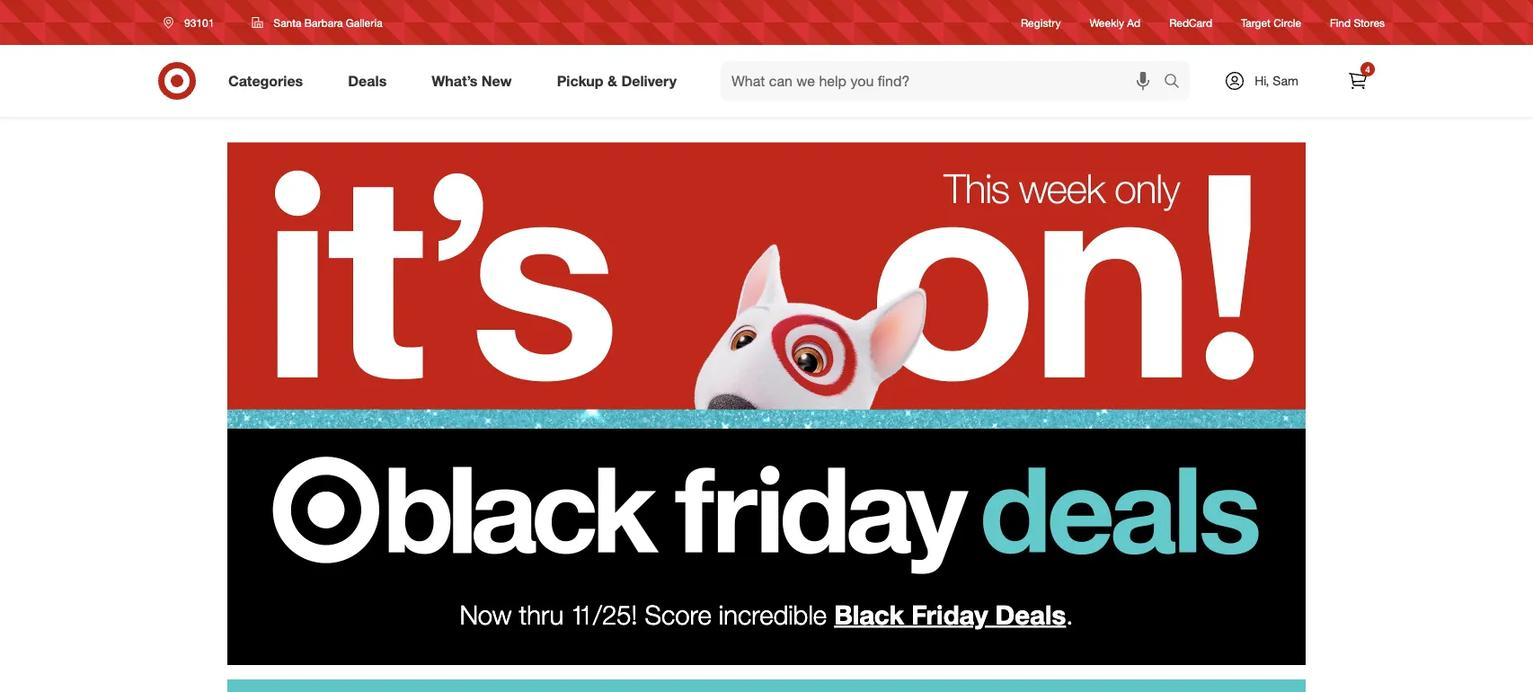 Task type: describe. For each thing, give the bounding box(es) containing it.
pickup & delivery link
[[542, 61, 699, 101]]

redcard link
[[1170, 15, 1213, 30]]

registry link
[[1021, 15, 1061, 30]]

friday
[[912, 598, 988, 631]]

93101
[[184, 16, 214, 29]]

0 horizontal spatial deals
[[348, 72, 387, 90]]

pickup
[[557, 72, 604, 90]]

redcard
[[1170, 16, 1213, 29]]

categories link
[[213, 61, 326, 101]]

weekly ad
[[1090, 16, 1141, 29]]

4 link
[[1339, 61, 1378, 101]]

11
[[571, 598, 593, 631]]

what's
[[432, 72, 478, 90]]

santa barbara galleria
[[274, 16, 383, 29]]

delivery
[[622, 72, 677, 90]]

santa barbara galleria button
[[240, 6, 394, 39]]

santa
[[274, 16, 302, 29]]

carousel region
[[227, 680, 1306, 692]]

weekly ad link
[[1090, 15, 1141, 30]]

93101 button
[[152, 6, 233, 39]]

thru
[[519, 598, 564, 631]]

search button
[[1156, 61, 1199, 104]]

find stores
[[1331, 16, 1385, 29]]

categories
[[228, 72, 303, 90]]

1 vertical spatial deals
[[996, 598, 1066, 631]]

new
[[482, 72, 512, 90]]

.
[[1066, 598, 1074, 631]]

deals link
[[333, 61, 409, 101]]

score
[[645, 598, 712, 631]]

this week only it's on! target black friday deals image
[[227, 117, 1306, 593]]



Task type: locate. For each thing, give the bounding box(es) containing it.
What can we help you find? suggestions appear below search field
[[721, 61, 1169, 101]]

search
[[1156, 74, 1199, 91]]

incredible
[[719, 598, 827, 631]]

deals down galleria
[[348, 72, 387, 90]]

now thru 11 /25! score incredible black friday deals .
[[460, 598, 1074, 631]]

deals right friday
[[996, 598, 1066, 631]]

hi,
[[1255, 73, 1270, 89]]

4
[[1366, 63, 1371, 75]]

find
[[1331, 16, 1351, 29]]

sam
[[1273, 73, 1299, 89]]

what's new
[[432, 72, 512, 90]]

now
[[460, 598, 512, 631]]

ad
[[1128, 16, 1141, 29]]

&
[[608, 72, 618, 90]]

target
[[1241, 16, 1271, 29]]

registry
[[1021, 16, 1061, 29]]

find stores link
[[1331, 15, 1385, 30]]

circle
[[1274, 16, 1302, 29]]

0 vertical spatial deals
[[348, 72, 387, 90]]

deals
[[348, 72, 387, 90], [996, 598, 1066, 631]]

pickup & delivery
[[557, 72, 677, 90]]

target circle
[[1241, 16, 1302, 29]]

what's new link
[[416, 61, 535, 101]]

black
[[834, 598, 904, 631]]

1 horizontal spatial deals
[[996, 598, 1066, 631]]

stores
[[1354, 16, 1385, 29]]

barbara
[[305, 16, 343, 29]]

weekly
[[1090, 16, 1125, 29]]

hi, sam
[[1255, 73, 1299, 89]]

/25!
[[593, 598, 638, 631]]

target circle link
[[1241, 15, 1302, 30]]

galleria
[[346, 16, 383, 29]]



Task type: vqa. For each thing, say whether or not it's contained in the screenshot.
first With from the bottom of the page
no



